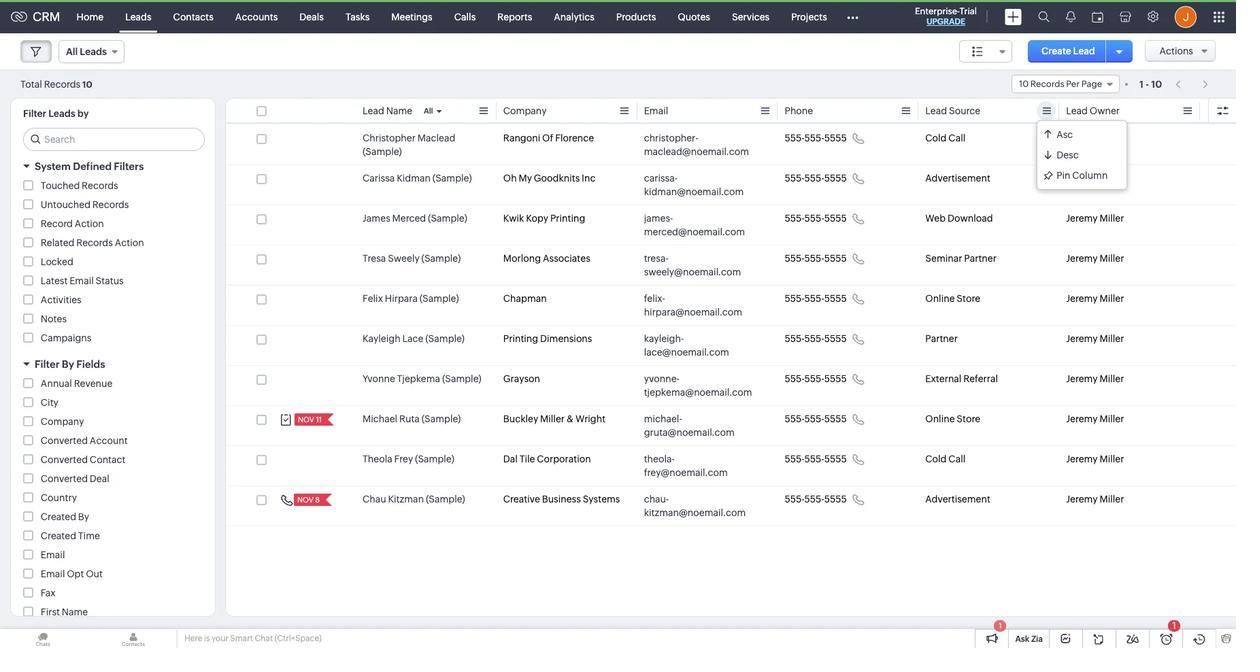 Task type: vqa. For each thing, say whether or not it's contained in the screenshot.
christopher- maclead@noemail.com
yes



Task type: locate. For each thing, give the bounding box(es) containing it.
0 vertical spatial cold call
[[926, 133, 966, 144]]

7 jeremy from the top
[[1067, 374, 1098, 385]]

navigation
[[1169, 74, 1216, 94]]

touched records
[[41, 180, 118, 191]]

meetings
[[392, 11, 433, 22]]

crm
[[33, 10, 60, 24]]

created for created time
[[41, 531, 76, 542]]

lead for lead source
[[926, 106, 948, 116]]

(sample) right hirpara
[[420, 293, 459, 304]]

1 horizontal spatial name
[[386, 106, 413, 116]]

filter inside dropdown button
[[35, 359, 60, 370]]

kitzman@noemail.com
[[644, 508, 746, 519]]

records for untouched
[[92, 199, 129, 210]]

(sample) inside christopher maclead (sample)
[[363, 146, 402, 157]]

2 vertical spatial leads
[[48, 108, 75, 119]]

untouched records
[[41, 199, 129, 210]]

create
[[1042, 46, 1072, 56]]

source
[[950, 106, 981, 116]]

(sample) right sweely
[[422, 253, 461, 264]]

jeremy for james- merced@noemail.com
[[1067, 213, 1098, 224]]

leads inside 'field'
[[80, 46, 107, 57]]

filter for filter leads by
[[23, 108, 46, 119]]

filter down total
[[23, 108, 46, 119]]

4 5555 from the top
[[825, 253, 847, 264]]

system
[[35, 161, 71, 172]]

cold for christopher- maclead@noemail.com
[[926, 133, 947, 144]]

lead up christopher
[[363, 106, 384, 116]]

lead inside button
[[1074, 46, 1096, 56]]

2 call from the top
[[949, 454, 966, 465]]

nov 11
[[298, 416, 322, 424]]

carissa- kidman@noemail.com
[[644, 173, 744, 197]]

oh
[[504, 173, 517, 184]]

10 left per
[[1020, 79, 1029, 89]]

0 vertical spatial action
[[75, 218, 104, 229]]

chapman
[[504, 293, 547, 304]]

row group
[[226, 125, 1237, 527]]

online for felix- hirpara@noemail.com
[[926, 293, 955, 304]]

cold for theola- frey@noemail.com
[[926, 454, 947, 465]]

3 converted from the top
[[41, 474, 88, 485]]

555-555-5555 for kayleigh- lace@noemail.com
[[785, 334, 847, 344]]

online down seminar at the right of page
[[926, 293, 955, 304]]

zia
[[1032, 635, 1043, 645]]

converted for converted account
[[41, 436, 88, 447]]

10 jeremy miller from the top
[[1067, 494, 1125, 505]]

online store down external referral
[[926, 414, 981, 425]]

8 jeremy from the top
[[1067, 414, 1098, 425]]

0 vertical spatial cold
[[926, 133, 947, 144]]

is
[[204, 634, 210, 644]]

0 vertical spatial converted
[[41, 436, 88, 447]]

store for felix- hirpara@noemail.com
[[957, 293, 981, 304]]

1 horizontal spatial all
[[424, 107, 433, 115]]

0 vertical spatial nov
[[298, 416, 314, 424]]

all inside 'field'
[[66, 46, 78, 57]]

(sample) right tjepkema
[[442, 374, 482, 385]]

created
[[41, 512, 76, 523], [41, 531, 76, 542]]

leads left by
[[48, 108, 75, 119]]

printing up grayson
[[504, 334, 539, 344]]

1 horizontal spatial company
[[504, 106, 547, 116]]

1 vertical spatial all
[[424, 107, 433, 115]]

tresa- sweely@noemail.com link
[[644, 252, 758, 279]]

1 vertical spatial converted
[[41, 455, 88, 466]]

store down external referral
[[957, 414, 981, 425]]

reports link
[[487, 0, 543, 33]]

records down record action
[[76, 238, 113, 248]]

1 horizontal spatial printing
[[551, 213, 586, 224]]

by up time
[[78, 512, 89, 523]]

(sample) inside 'link'
[[433, 173, 472, 184]]

lead for lead name
[[363, 106, 384, 116]]

2 jeremy from the top
[[1067, 173, 1098, 184]]

james- merced@noemail.com link
[[644, 212, 758, 239]]

1 horizontal spatial 10
[[1020, 79, 1029, 89]]

(sample) right kidman
[[433, 173, 472, 184]]

miller for james- merced@noemail.com
[[1100, 213, 1125, 224]]

0 vertical spatial partner
[[965, 253, 997, 264]]

name for lead name
[[386, 106, 413, 116]]

records down defined
[[82, 180, 118, 191]]

1 vertical spatial cold call
[[926, 454, 966, 465]]

0 vertical spatial online store
[[926, 293, 981, 304]]

leads
[[125, 11, 152, 22], [80, 46, 107, 57], [48, 108, 75, 119]]

jeremy miller for carissa- kidman@noemail.com
[[1067, 173, 1125, 184]]

printing
[[551, 213, 586, 224], [504, 334, 539, 344]]

records up filter leads by
[[44, 79, 80, 90]]

1
[[1140, 79, 1144, 90], [1173, 621, 1177, 632], [999, 622, 1002, 630]]

7 5555 from the top
[[825, 374, 847, 385]]

tjepkema
[[397, 374, 440, 385]]

0 vertical spatial call
[[949, 133, 966, 144]]

0 horizontal spatial name
[[62, 607, 88, 618]]

jeremy
[[1067, 133, 1098, 144], [1067, 173, 1098, 184], [1067, 213, 1098, 224], [1067, 253, 1098, 264], [1067, 293, 1098, 304], [1067, 334, 1098, 344], [1067, 374, 1098, 385], [1067, 414, 1098, 425], [1067, 454, 1098, 465], [1067, 494, 1098, 505]]

online store down seminar partner
[[926, 293, 981, 304]]

jeremy miller for michael- gruta@noemail.com
[[1067, 414, 1125, 425]]

seminar partner
[[926, 253, 997, 264]]

action up status
[[115, 238, 144, 248]]

theola- frey@noemail.com link
[[644, 453, 758, 480]]

by inside filter by fields dropdown button
[[62, 359, 74, 370]]

(sample) right merced
[[428, 213, 467, 224]]

0 horizontal spatial 10
[[82, 79, 92, 90]]

store down seminar partner
[[957, 293, 981, 304]]

(sample) for james merced (sample)
[[428, 213, 467, 224]]

carissa- kidman@noemail.com link
[[644, 172, 758, 199]]

0 horizontal spatial by
[[62, 359, 74, 370]]

name right first on the bottom of the page
[[62, 607, 88, 618]]

2 created from the top
[[41, 531, 76, 542]]

partner
[[965, 253, 997, 264], [926, 334, 958, 344]]

0 vertical spatial store
[[957, 293, 981, 304]]

1 vertical spatial partner
[[926, 334, 958, 344]]

6 jeremy miller from the top
[[1067, 334, 1125, 344]]

1 cold from the top
[[926, 133, 947, 144]]

1 555-555-5555 from the top
[[785, 133, 847, 144]]

call
[[949, 133, 966, 144], [949, 454, 966, 465]]

1 vertical spatial call
[[949, 454, 966, 465]]

lead left source
[[926, 106, 948, 116]]

All Leads field
[[59, 40, 124, 63]]

8 555-555-5555 from the top
[[785, 414, 847, 425]]

tresa-
[[644, 253, 669, 264]]

7 555-555-5555 from the top
[[785, 374, 847, 385]]

1 advertisement from the top
[[926, 173, 991, 184]]

profile image
[[1175, 6, 1197, 28]]

goodknits
[[534, 173, 580, 184]]

1 created from the top
[[41, 512, 76, 523]]

theola frey (sample)
[[363, 454, 455, 465]]

2 cold call from the top
[[926, 454, 966, 465]]

1 vertical spatial created
[[41, 531, 76, 542]]

10 for total records 10
[[82, 79, 92, 90]]

8 jeremy miller from the top
[[1067, 414, 1125, 425]]

felix-
[[644, 293, 666, 304]]

555-555-5555 for carissa- kidman@noemail.com
[[785, 173, 847, 184]]

9 5555 from the top
[[825, 454, 847, 465]]

0 vertical spatial leads
[[125, 11, 152, 22]]

3 5555 from the top
[[825, 213, 847, 224]]

jeremy for christopher- maclead@noemail.com
[[1067, 133, 1098, 144]]

nov 11 link
[[295, 414, 323, 426]]

cold call
[[926, 133, 966, 144], [926, 454, 966, 465]]

cold call for theola- frey@noemail.com
[[926, 454, 966, 465]]

2 converted from the top
[[41, 455, 88, 466]]

felix- hirpara@noemail.com
[[644, 293, 743, 318]]

4 555-555-5555 from the top
[[785, 253, 847, 264]]

upgrade
[[927, 17, 966, 27]]

10 jeremy from the top
[[1067, 494, 1098, 505]]

0 vertical spatial name
[[386, 106, 413, 116]]

create lead button
[[1028, 40, 1109, 63]]

all for all leads
[[66, 46, 78, 57]]

filter up annual
[[35, 359, 60, 370]]

1 store from the top
[[957, 293, 981, 304]]

leads link
[[114, 0, 162, 33]]

1 jeremy from the top
[[1067, 133, 1098, 144]]

products link
[[606, 0, 667, 33]]

4 jeremy miller from the top
[[1067, 253, 1125, 264]]

(sample) down christopher
[[363, 146, 402, 157]]

10 555-555-5555 from the top
[[785, 494, 847, 505]]

5 5555 from the top
[[825, 293, 847, 304]]

created down created by
[[41, 531, 76, 542]]

8 5555 from the top
[[825, 414, 847, 425]]

0 vertical spatial filter
[[23, 108, 46, 119]]

inc
[[582, 173, 596, 184]]

9 jeremy miller from the top
[[1067, 454, 1125, 465]]

jeremy for carissa- kidman@noemail.com
[[1067, 173, 1098, 184]]

lead up asc
[[1067, 106, 1088, 116]]

company down city
[[41, 417, 84, 427]]

partner up "external"
[[926, 334, 958, 344]]

1 vertical spatial company
[[41, 417, 84, 427]]

0 vertical spatial created
[[41, 512, 76, 523]]

campaigns
[[41, 333, 91, 344]]

6 555-555-5555 from the top
[[785, 334, 847, 344]]

lead right create at the right of page
[[1074, 46, 1096, 56]]

1 vertical spatial leads
[[80, 46, 107, 57]]

business
[[542, 494, 581, 505]]

2 555-555-5555 from the top
[[785, 173, 847, 184]]

kayleigh lace (sample)
[[363, 334, 465, 344]]

5555 for kayleigh- lace@noemail.com
[[825, 334, 847, 344]]

all up 'maclead'
[[424, 107, 433, 115]]

jeremy for yvonne- tjepkema@noemail.com
[[1067, 374, 1098, 385]]

converted up the country
[[41, 474, 88, 485]]

records left per
[[1031, 79, 1065, 89]]

5 jeremy miller from the top
[[1067, 293, 1125, 304]]

records down touched records
[[92, 199, 129, 210]]

records for 10
[[1031, 79, 1065, 89]]

deals link
[[289, 0, 335, 33]]

online down "external"
[[926, 414, 955, 425]]

florence
[[556, 133, 594, 144]]

miller for theola- frey@noemail.com
[[1100, 454, 1125, 465]]

wright
[[576, 414, 606, 425]]

1 5555 from the top
[[825, 133, 847, 144]]

search image
[[1039, 11, 1050, 22]]

&
[[567, 414, 574, 425]]

online store
[[926, 293, 981, 304], [926, 414, 981, 425]]

action up related records action
[[75, 218, 104, 229]]

555-555-5555 for felix- hirpara@noemail.com
[[785, 293, 847, 304]]

nov left the 11
[[298, 416, 314, 424]]

column
[[1073, 170, 1108, 181]]

country
[[41, 493, 77, 504]]

0 horizontal spatial all
[[66, 46, 78, 57]]

1 cold call from the top
[[926, 133, 966, 144]]

0 horizontal spatial leads
[[48, 108, 75, 119]]

6 jeremy from the top
[[1067, 334, 1098, 344]]

tjepkema@noemail.com
[[644, 387, 752, 398]]

1 online store from the top
[[926, 293, 981, 304]]

printing right kopy
[[551, 213, 586, 224]]

web download
[[926, 213, 993, 224]]

10 up by
[[82, 79, 92, 90]]

yvonne- tjepkema@noemail.com link
[[644, 372, 758, 400]]

dimensions
[[540, 334, 592, 344]]

4 jeremy from the top
[[1067, 253, 1098, 264]]

0 horizontal spatial partner
[[926, 334, 958, 344]]

0 horizontal spatial printing
[[504, 334, 539, 344]]

chat
[[255, 634, 273, 644]]

2 horizontal spatial 1
[[1173, 621, 1177, 632]]

(sample) right lace
[[426, 334, 465, 344]]

kayleigh
[[363, 334, 401, 344]]

3 555-555-5555 from the top
[[785, 213, 847, 224]]

records for total
[[44, 79, 80, 90]]

1 vertical spatial filter
[[35, 359, 60, 370]]

555-555-5555 for james- merced@noemail.com
[[785, 213, 847, 224]]

6 5555 from the top
[[825, 334, 847, 344]]

leads right the home
[[125, 11, 152, 22]]

tasks
[[346, 11, 370, 22]]

(sample) right frey
[[415, 454, 455, 465]]

1 vertical spatial cold
[[926, 454, 947, 465]]

5555 for christopher- maclead@noemail.com
[[825, 133, 847, 144]]

0 vertical spatial by
[[62, 359, 74, 370]]

jeremy for felix- hirpara@noemail.com
[[1067, 293, 1098, 304]]

0 vertical spatial all
[[66, 46, 78, 57]]

per
[[1067, 79, 1080, 89]]

records for related
[[76, 238, 113, 248]]

converted for converted contact
[[41, 455, 88, 466]]

(sample) for carissa kidman (sample)
[[433, 173, 472, 184]]

10
[[1152, 79, 1163, 90], [1020, 79, 1029, 89], [82, 79, 92, 90]]

nov for chau
[[297, 496, 314, 504]]

morlong associates
[[504, 253, 591, 264]]

jeremy for michael- gruta@noemail.com
[[1067, 414, 1098, 425]]

reports
[[498, 11, 532, 22]]

5555 for james- merced@noemail.com
[[825, 213, 847, 224]]

converted up the converted deal
[[41, 455, 88, 466]]

by for created
[[78, 512, 89, 523]]

3 jeremy from the top
[[1067, 213, 1098, 224]]

2 store from the top
[[957, 414, 981, 425]]

create menu image
[[1005, 9, 1022, 25]]

1 vertical spatial by
[[78, 512, 89, 523]]

chats image
[[0, 630, 86, 649]]

name
[[386, 106, 413, 116], [62, 607, 88, 618]]

enterprise-
[[915, 6, 960, 16]]

None field
[[960, 40, 1013, 63]]

2 advertisement from the top
[[926, 494, 991, 505]]

2 cold from the top
[[926, 454, 947, 465]]

9 jeremy from the top
[[1067, 454, 1098, 465]]

1 horizontal spatial by
[[78, 512, 89, 523]]

0 horizontal spatial company
[[41, 417, 84, 427]]

2 5555 from the top
[[825, 173, 847, 184]]

smart
[[230, 634, 253, 644]]

kopy
[[526, 213, 549, 224]]

1 converted from the top
[[41, 436, 88, 447]]

0 vertical spatial online
[[926, 293, 955, 304]]

5555 for yvonne- tjepkema@noemail.com
[[825, 374, 847, 385]]

jeremy miller for kayleigh- lace@noemail.com
[[1067, 334, 1125, 344]]

7 jeremy miller from the top
[[1067, 374, 1125, 385]]

felix hirpara (sample) link
[[363, 292, 459, 306]]

555-555-5555 for chau- kitzman@noemail.com
[[785, 494, 847, 505]]

phone
[[785, 106, 814, 116]]

converted up converted contact
[[41, 436, 88, 447]]

ask zia
[[1016, 635, 1043, 645]]

1 vertical spatial store
[[957, 414, 981, 425]]

2 horizontal spatial 10
[[1152, 79, 1163, 90]]

calendar image
[[1092, 11, 1104, 22]]

1 online from the top
[[926, 293, 955, 304]]

company up rangoni
[[504, 106, 547, 116]]

signals image
[[1067, 11, 1076, 22]]

all up total records 10
[[66, 46, 78, 57]]

5555 for michael- gruta@noemail.com
[[825, 414, 847, 425]]

2 online from the top
[[926, 414, 955, 425]]

christopher- maclead@noemail.com link
[[644, 131, 758, 159]]

1 horizontal spatial partner
[[965, 253, 997, 264]]

nov left 8
[[297, 496, 314, 504]]

10 right -
[[1152, 79, 1163, 90]]

kwik
[[504, 213, 524, 224]]

calls
[[454, 11, 476, 22]]

2 vertical spatial converted
[[41, 474, 88, 485]]

2 jeremy miller from the top
[[1067, 173, 1125, 184]]

(sample) for kayleigh lace (sample)
[[426, 334, 465, 344]]

miller for michael- gruta@noemail.com
[[1100, 414, 1125, 425]]

1 vertical spatial nov
[[297, 496, 314, 504]]

(sample) right ruta
[[422, 414, 461, 425]]

1 vertical spatial advertisement
[[926, 494, 991, 505]]

filter for filter by fields
[[35, 359, 60, 370]]

0 horizontal spatial action
[[75, 218, 104, 229]]

1 call from the top
[[949, 133, 966, 144]]

created down the country
[[41, 512, 76, 523]]

tresa- sweely@noemail.com
[[644, 253, 741, 278]]

email down created time
[[41, 550, 65, 561]]

1 jeremy miller from the top
[[1067, 133, 1125, 144]]

0 vertical spatial advertisement
[[926, 173, 991, 184]]

online store for michael- gruta@noemail.com
[[926, 414, 981, 425]]

(sample) right kitzman
[[426, 494, 465, 505]]

printing dimensions
[[504, 334, 592, 344]]

name up christopher
[[386, 106, 413, 116]]

10 5555 from the top
[[825, 494, 847, 505]]

yvonne-
[[644, 374, 680, 385]]

1 horizontal spatial leads
[[80, 46, 107, 57]]

9 555-555-5555 from the top
[[785, 454, 847, 465]]

jeremy miller for felix- hirpara@noemail.com
[[1067, 293, 1125, 304]]

hirpara
[[385, 293, 418, 304]]

3 jeremy miller from the top
[[1067, 213, 1125, 224]]

1 vertical spatial online
[[926, 414, 955, 425]]

jeremy for chau- kitzman@noemail.com
[[1067, 494, 1098, 505]]

Other Modules field
[[838, 6, 868, 28]]

11
[[316, 416, 322, 424]]

advertisement
[[926, 173, 991, 184], [926, 494, 991, 505]]

2 online store from the top
[[926, 414, 981, 425]]

5 jeremy from the top
[[1067, 293, 1098, 304]]

oh my goodknits inc
[[504, 173, 596, 184]]

1 vertical spatial online store
[[926, 414, 981, 425]]

leads down the home
[[80, 46, 107, 57]]

by up annual revenue
[[62, 359, 74, 370]]

555-555-5555 for tresa- sweely@noemail.com
[[785, 253, 847, 264]]

yvonne tjepkema (sample) link
[[363, 372, 482, 386]]

1 vertical spatial name
[[62, 607, 88, 618]]

converted for converted deal
[[41, 474, 88, 485]]

5 555-555-5555 from the top
[[785, 293, 847, 304]]

partner right seminar at the right of page
[[965, 253, 997, 264]]

0 vertical spatial company
[[504, 106, 547, 116]]

online for michael- gruta@noemail.com
[[926, 414, 955, 425]]

10 inside total records 10
[[82, 79, 92, 90]]

555-555-5555 for michael- gruta@noemail.com
[[785, 414, 847, 425]]

contact
[[90, 455, 126, 466]]

records inside field
[[1031, 79, 1065, 89]]

theola
[[363, 454, 393, 465]]

1 vertical spatial action
[[115, 238, 144, 248]]

1 horizontal spatial action
[[115, 238, 144, 248]]



Task type: describe. For each thing, give the bounding box(es) containing it.
sweely
[[388, 253, 420, 264]]

kayleigh-
[[644, 334, 684, 344]]

ruta
[[400, 414, 420, 425]]

filter leads by
[[23, 108, 89, 119]]

jeremy miller for tresa- sweely@noemail.com
[[1067, 253, 1125, 264]]

555-555-5555 for christopher- maclead@noemail.com
[[785, 133, 847, 144]]

jeremy miller for yvonne- tjepkema@noemail.com
[[1067, 374, 1125, 385]]

jeremy miller for theola- frey@noemail.com
[[1067, 454, 1125, 465]]

jeremy for theola- frey@noemail.com
[[1067, 454, 1098, 465]]

call for christopher- maclead@noemail.com
[[949, 133, 966, 144]]

kidman
[[397, 173, 431, 184]]

systems
[[583, 494, 620, 505]]

system defined filters
[[35, 161, 144, 172]]

accounts link
[[225, 0, 289, 33]]

web
[[926, 213, 946, 224]]

all leads
[[66, 46, 107, 57]]

jeremy miller for christopher- maclead@noemail.com
[[1067, 133, 1125, 144]]

accounts
[[235, 11, 278, 22]]

contacts link
[[162, 0, 225, 33]]

pin column
[[1057, 170, 1108, 181]]

10 Records Per Page field
[[1012, 75, 1120, 93]]

of
[[543, 133, 554, 144]]

jeremy miller for james- merced@noemail.com
[[1067, 213, 1125, 224]]

10 for 1 - 10
[[1152, 79, 1163, 90]]

nov 8 link
[[294, 494, 321, 506]]

1 - 10
[[1140, 79, 1163, 90]]

created for created by
[[41, 512, 76, 523]]

555-555-5555 for theola- frey@noemail.com
[[785, 454, 847, 465]]

chau- kitzman@noemail.com link
[[644, 493, 758, 520]]

(sample) for chau kitzman (sample)
[[426, 494, 465, 505]]

meetings link
[[381, 0, 444, 33]]

james
[[363, 213, 391, 224]]

(sample) for yvonne tjepkema (sample)
[[442, 374, 482, 385]]

email right latest
[[70, 276, 94, 287]]

advertisement for chau- kitzman@noemail.com
[[926, 494, 991, 505]]

kitzman
[[388, 494, 424, 505]]

here
[[184, 634, 202, 644]]

felix- hirpara@noemail.com link
[[644, 292, 758, 319]]

email up christopher-
[[644, 106, 669, 116]]

annual
[[41, 378, 72, 389]]

lace
[[403, 334, 424, 344]]

tresa
[[363, 253, 386, 264]]

locked
[[41, 257, 73, 267]]

10 inside field
[[1020, 79, 1029, 89]]

james merced (sample)
[[363, 213, 467, 224]]

(sample) for felix hirpara (sample)
[[420, 293, 459, 304]]

services link
[[721, 0, 781, 33]]

advertisement for carissa- kidman@noemail.com
[[926, 173, 991, 184]]

by for filter
[[62, 359, 74, 370]]

records for touched
[[82, 180, 118, 191]]

home link
[[66, 0, 114, 33]]

chau kitzman (sample) link
[[363, 493, 465, 506]]

555-555-5555 for yvonne- tjepkema@noemail.com
[[785, 374, 847, 385]]

5555 for felix- hirpara@noemail.com
[[825, 293, 847, 304]]

download
[[948, 213, 993, 224]]

0 vertical spatial printing
[[551, 213, 586, 224]]

filter by fields button
[[11, 353, 215, 376]]

(sample) for theola frey (sample)
[[415, 454, 455, 465]]

miller for carissa- kidman@noemail.com
[[1100, 173, 1125, 184]]

creative business systems
[[504, 494, 620, 505]]

record action
[[41, 218, 104, 229]]

home
[[77, 11, 104, 22]]

create lead
[[1042, 46, 1096, 56]]

miller for kayleigh- lace@noemail.com
[[1100, 334, 1125, 344]]

nov for michael
[[298, 416, 314, 424]]

dal
[[504, 454, 518, 465]]

quotes
[[678, 11, 711, 22]]

miller for tresa- sweely@noemail.com
[[1100, 253, 1125, 264]]

deals
[[300, 11, 324, 22]]

jeremy for tresa- sweely@noemail.com
[[1067, 253, 1098, 264]]

maclead
[[418, 133, 456, 144]]

total
[[20, 79, 42, 90]]

morlong
[[504, 253, 541, 264]]

chau
[[363, 494, 386, 505]]

referral
[[964, 374, 999, 385]]

projects link
[[781, 0, 838, 33]]

name for first name
[[62, 607, 88, 618]]

leads for all leads
[[80, 46, 107, 57]]

christopher-
[[644, 133, 699, 144]]

(sample) for tresa sweely (sample)
[[422, 253, 461, 264]]

buckley
[[504, 414, 539, 425]]

projects
[[792, 11, 828, 22]]

carissa-
[[644, 173, 678, 184]]

untouched
[[41, 199, 91, 210]]

(ctrl+space)
[[275, 634, 322, 644]]

jeremy miller for chau- kitzman@noemail.com
[[1067, 494, 1125, 505]]

tresa sweely (sample) link
[[363, 252, 461, 265]]

michael
[[363, 414, 398, 425]]

5555 for tresa- sweely@noemail.com
[[825, 253, 847, 264]]

michael ruta (sample) link
[[363, 412, 461, 426]]

all for all
[[424, 107, 433, 115]]

filter by fields
[[35, 359, 105, 370]]

crm link
[[11, 10, 60, 24]]

tasks link
[[335, 0, 381, 33]]

online store for felix- hirpara@noemail.com
[[926, 293, 981, 304]]

lead for lead owner
[[1067, 106, 1088, 116]]

email up fax
[[41, 569, 65, 580]]

cold call for christopher- maclead@noemail.com
[[926, 133, 966, 144]]

by
[[77, 108, 89, 119]]

row group containing christopher maclead (sample)
[[226, 125, 1237, 527]]

services
[[732, 11, 770, 22]]

jeremy for kayleigh- lace@noemail.com
[[1067, 334, 1098, 344]]

desc
[[1057, 150, 1079, 161]]

created time
[[41, 531, 100, 542]]

carissa kidman (sample) link
[[363, 172, 472, 185]]

(sample) for christopher maclead (sample)
[[363, 146, 402, 157]]

search element
[[1031, 0, 1058, 33]]

latest
[[41, 276, 68, 287]]

out
[[86, 569, 103, 580]]

miller for chau- kitzman@noemail.com
[[1100, 494, 1125, 505]]

1 vertical spatial printing
[[504, 334, 539, 344]]

leads for filter leads by
[[48, 108, 75, 119]]

creative
[[504, 494, 540, 505]]

ask
[[1016, 635, 1030, 645]]

5555 for carissa- kidman@noemail.com
[[825, 173, 847, 184]]

5555 for chau- kitzman@noemail.com
[[825, 494, 847, 505]]

christopher
[[363, 133, 416, 144]]

Search text field
[[24, 129, 204, 150]]

touched
[[41, 180, 80, 191]]

contacts
[[173, 11, 214, 22]]

miller for christopher- maclead@noemail.com
[[1100, 133, 1125, 144]]

profile element
[[1167, 0, 1205, 33]]

lead source
[[926, 106, 981, 116]]

store for michael- gruta@noemail.com
[[957, 414, 981, 425]]

call for theola- frey@noemail.com
[[949, 454, 966, 465]]

notes
[[41, 314, 67, 325]]

external
[[926, 374, 962, 385]]

seminar
[[926, 253, 963, 264]]

kwik kopy printing
[[504, 213, 586, 224]]

create menu element
[[997, 0, 1031, 33]]

lead name
[[363, 106, 413, 116]]

contacts image
[[91, 630, 176, 649]]

signals element
[[1058, 0, 1084, 33]]

your
[[212, 634, 229, 644]]

products
[[617, 11, 656, 22]]

james- merced@noemail.com
[[644, 213, 745, 238]]

2 horizontal spatial leads
[[125, 11, 152, 22]]

buckley miller & wright
[[504, 414, 606, 425]]

lace@noemail.com
[[644, 347, 730, 358]]

miller for felix- hirpara@noemail.com
[[1100, 293, 1125, 304]]

theola frey (sample) link
[[363, 453, 455, 466]]

fax
[[41, 588, 56, 599]]

created by
[[41, 512, 89, 523]]

activities
[[41, 295, 81, 306]]

miller for yvonne- tjepkema@noemail.com
[[1100, 374, 1125, 385]]

0 horizontal spatial 1
[[999, 622, 1002, 630]]

filters
[[114, 161, 144, 172]]

(sample) for michael ruta (sample)
[[422, 414, 461, 425]]

maclead@noemail.com
[[644, 146, 749, 157]]

lead owner
[[1067, 106, 1120, 116]]

city
[[41, 398, 58, 408]]

1 horizontal spatial 1
[[1140, 79, 1144, 90]]

size image
[[973, 46, 984, 58]]

here is your smart chat (ctrl+space)
[[184, 634, 322, 644]]

5555 for theola- frey@noemail.com
[[825, 454, 847, 465]]

frey@noemail.com
[[644, 468, 728, 479]]



